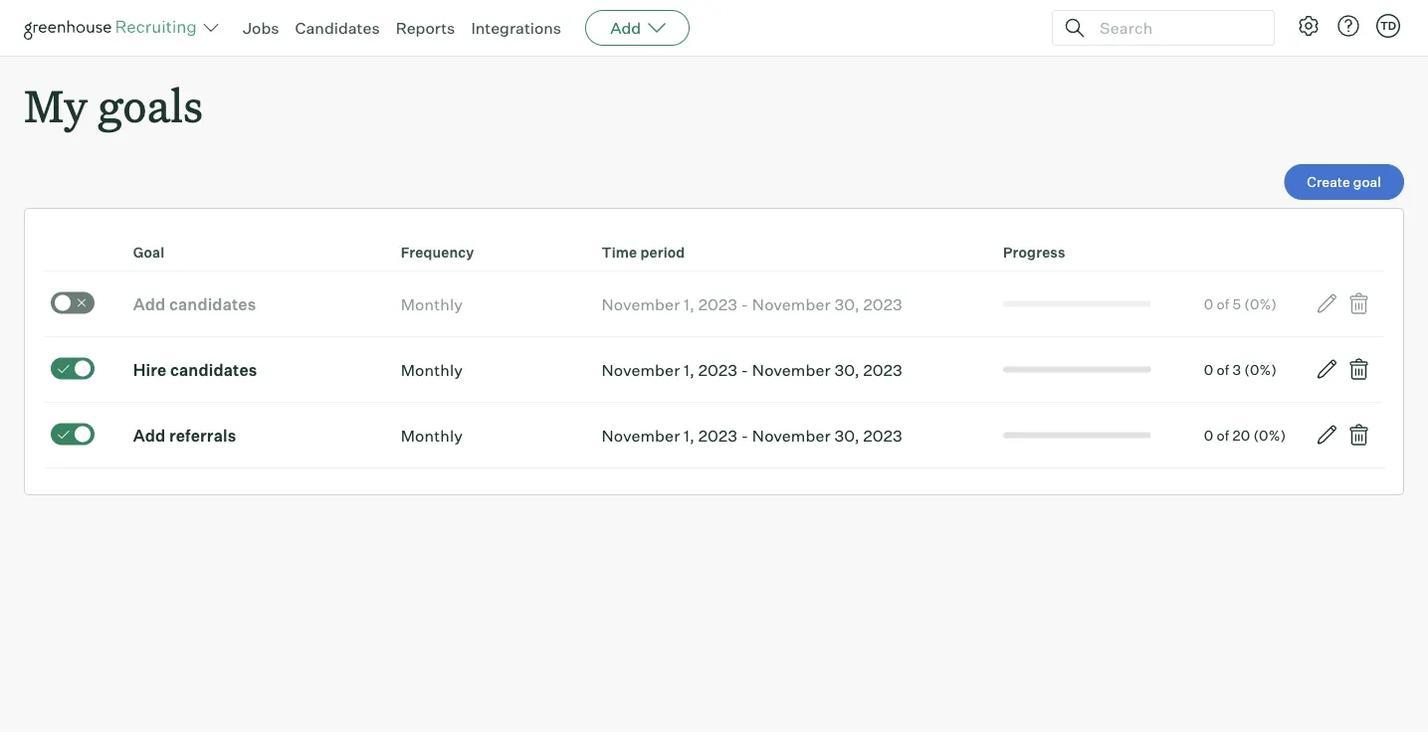 Task type: vqa. For each thing, say whether or not it's contained in the screenshot.
30, related to Hire candidates
yes



Task type: describe. For each thing, give the bounding box(es) containing it.
(0%) for add candidates
[[1245, 295, 1278, 313]]

progress
[[1004, 244, 1066, 262]]

0 for add candidates
[[1204, 295, 1214, 313]]

td button
[[1373, 10, 1405, 42]]

add for add candidates
[[133, 294, 166, 314]]

integrations link
[[471, 18, 562, 38]]

5
[[1233, 295, 1242, 313]]

20
[[1233, 427, 1251, 444]]

1, for hire candidates
[[684, 360, 695, 380]]

progress bar for add referrals
[[1004, 433, 1151, 439]]

30, for add candidates
[[835, 294, 860, 314]]

hire
[[133, 360, 167, 380]]

frequency
[[401, 244, 474, 262]]

edit goal icon image for add candidates
[[1316, 292, 1339, 316]]

add for add referrals
[[133, 426, 166, 446]]

edit goal icon image for add referrals
[[1316, 423, 1339, 447]]

create goal
[[1308, 173, 1382, 191]]

integrations
[[471, 18, 562, 38]]

progress bar for add candidates
[[1004, 301, 1151, 307]]

my goals
[[24, 76, 203, 134]]

1, for add candidates
[[684, 294, 695, 314]]

30, for hire candidates
[[835, 360, 860, 380]]

configure image
[[1297, 14, 1321, 38]]

greenhouse recruiting image
[[24, 16, 203, 40]]

candidates
[[295, 18, 380, 38]]

add referrals
[[133, 426, 236, 446]]

- for add candidates
[[742, 294, 749, 314]]

my
[[24, 76, 88, 134]]

monthly for add candidates
[[401, 294, 463, 314]]

3
[[1233, 361, 1242, 379]]

add button
[[586, 10, 690, 46]]

reports link
[[396, 18, 455, 38]]

of for add candidates
[[1217, 295, 1230, 313]]

Search text field
[[1095, 13, 1256, 42]]

create goal button
[[1285, 164, 1405, 200]]

0 of 5 (0%)
[[1204, 295, 1278, 313]]

30, for add referrals
[[835, 426, 860, 446]]

0 for hire candidates
[[1204, 361, 1214, 379]]



Task type: locate. For each thing, give the bounding box(es) containing it.
period
[[641, 244, 685, 262]]

0 of 3 (0%)
[[1204, 361, 1278, 379]]

td
[[1381, 19, 1397, 32]]

2 vertical spatial 0
[[1204, 427, 1214, 444]]

1 vertical spatial progress bar
[[1004, 367, 1151, 373]]

remove goal icon image for add candidates
[[1347, 292, 1371, 316]]

- for add referrals
[[742, 426, 749, 446]]

1 remove goal icon image from the top
[[1347, 292, 1371, 316]]

0 vertical spatial 0
[[1204, 295, 1214, 313]]

1 vertical spatial remove goal icon image
[[1347, 358, 1371, 382]]

candidates right hire
[[170, 360, 257, 380]]

2 progress bar from the top
[[1004, 367, 1151, 373]]

(0%) right the 5 at the top of page
[[1245, 295, 1278, 313]]

0 vertical spatial (0%)
[[1245, 295, 1278, 313]]

progress bar for hire candidates
[[1004, 367, 1151, 373]]

3 of from the top
[[1217, 427, 1230, 444]]

2 vertical spatial add
[[133, 426, 166, 446]]

edit goal icon image right 0 of 3 (0%)
[[1316, 358, 1339, 382]]

add inside popup button
[[610, 18, 641, 38]]

3 monthly from the top
[[401, 426, 463, 446]]

0 vertical spatial 30,
[[835, 294, 860, 314]]

of for add referrals
[[1217, 427, 1230, 444]]

(0%) right "20"
[[1254, 427, 1287, 444]]

edit goal icon image for hire candidates
[[1316, 358, 1339, 382]]

referrals
[[169, 426, 236, 446]]

1 vertical spatial monthly
[[401, 360, 463, 380]]

None checkbox
[[51, 424, 95, 446]]

0 vertical spatial 1,
[[684, 294, 695, 314]]

1 vertical spatial 1,
[[684, 360, 695, 380]]

1 vertical spatial -
[[742, 360, 749, 380]]

of left the 3
[[1217, 361, 1230, 379]]

2 of from the top
[[1217, 361, 1230, 379]]

-
[[742, 294, 749, 314], [742, 360, 749, 380], [742, 426, 749, 446]]

1 november 1, 2023 - november 30, 2023 from the top
[[602, 294, 903, 314]]

1 vertical spatial (0%)
[[1245, 361, 1278, 379]]

monthly
[[401, 294, 463, 314], [401, 360, 463, 380], [401, 426, 463, 446]]

time
[[602, 244, 638, 262]]

0 left "20"
[[1204, 427, 1214, 444]]

2 vertical spatial remove goal icon image
[[1347, 423, 1371, 447]]

add
[[610, 18, 641, 38], [133, 294, 166, 314], [133, 426, 166, 446]]

2 edit goal icon image from the top
[[1316, 358, 1339, 382]]

remove goal icon image for add referrals
[[1347, 423, 1371, 447]]

1 1, from the top
[[684, 294, 695, 314]]

0 vertical spatial of
[[1217, 295, 1230, 313]]

(0%)
[[1245, 295, 1278, 313], [1245, 361, 1278, 379], [1254, 427, 1287, 444]]

3 1, from the top
[[684, 426, 695, 446]]

0 vertical spatial remove goal icon image
[[1347, 292, 1371, 316]]

(0%) for add referrals
[[1254, 427, 1287, 444]]

1 progress bar from the top
[[1004, 301, 1151, 307]]

candidates up hire candidates at the left of page
[[169, 294, 256, 314]]

0 vertical spatial add
[[610, 18, 641, 38]]

of
[[1217, 295, 1230, 313], [1217, 361, 1230, 379], [1217, 427, 1230, 444]]

td button
[[1377, 14, 1401, 38]]

0
[[1204, 295, 1214, 313], [1204, 361, 1214, 379], [1204, 427, 1214, 444]]

reports
[[396, 18, 455, 38]]

1 vertical spatial november 1, 2023 - november 30, 2023
[[602, 360, 903, 380]]

goals
[[98, 76, 203, 134]]

3 november 1, 2023 - november 30, 2023 from the top
[[602, 426, 903, 446]]

2 vertical spatial 30,
[[835, 426, 860, 446]]

1 30, from the top
[[835, 294, 860, 314]]

goal
[[1354, 173, 1382, 191]]

3 edit goal icon image from the top
[[1316, 423, 1339, 447]]

november 1, 2023 - november 30, 2023 for add referrals
[[602, 426, 903, 446]]

0 vertical spatial monthly
[[401, 294, 463, 314]]

edit goal icon image
[[1316, 292, 1339, 316], [1316, 358, 1339, 382], [1316, 423, 1339, 447]]

of for hire candidates
[[1217, 361, 1230, 379]]

2 - from the top
[[742, 360, 749, 380]]

remove goal icon image
[[1347, 292, 1371, 316], [1347, 358, 1371, 382], [1347, 423, 1371, 447]]

jobs
[[243, 18, 279, 38]]

1 vertical spatial 30,
[[835, 360, 860, 380]]

november
[[602, 294, 681, 314], [753, 294, 831, 314], [602, 360, 681, 380], [753, 360, 831, 380], [602, 426, 681, 446], [753, 426, 831, 446]]

1 of from the top
[[1217, 295, 1230, 313]]

2 vertical spatial (0%)
[[1254, 427, 1287, 444]]

2 vertical spatial of
[[1217, 427, 1230, 444]]

1,
[[684, 294, 695, 314], [684, 360, 695, 380], [684, 426, 695, 446]]

edit goal icon image right 0 of 20 (0%)
[[1316, 423, 1339, 447]]

3 remove goal icon image from the top
[[1347, 423, 1371, 447]]

0 for add referrals
[[1204, 427, 1214, 444]]

candidates for hire candidates
[[170, 360, 257, 380]]

monthly for add referrals
[[401, 426, 463, 446]]

3 progress bar from the top
[[1004, 433, 1151, 439]]

2 30, from the top
[[835, 360, 860, 380]]

add candidates
[[133, 294, 256, 314]]

2 vertical spatial edit goal icon image
[[1316, 423, 1339, 447]]

1 vertical spatial add
[[133, 294, 166, 314]]

(0%) right the 3
[[1245, 361, 1278, 379]]

3 - from the top
[[742, 426, 749, 446]]

2 remove goal icon image from the top
[[1347, 358, 1371, 382]]

2 monthly from the top
[[401, 360, 463, 380]]

2 0 from the top
[[1204, 361, 1214, 379]]

november 1, 2023 - november 30, 2023 for add candidates
[[602, 294, 903, 314]]

goal
[[133, 244, 165, 262]]

0 left the 5 at the top of page
[[1204, 295, 1214, 313]]

add for add
[[610, 18, 641, 38]]

remove goal icon image for hire candidates
[[1347, 358, 1371, 382]]

0 vertical spatial edit goal icon image
[[1316, 292, 1339, 316]]

2 november 1, 2023 - november 30, 2023 from the top
[[602, 360, 903, 380]]

0 vertical spatial -
[[742, 294, 749, 314]]

1 vertical spatial candidates
[[170, 360, 257, 380]]

2023
[[699, 294, 738, 314], [864, 294, 903, 314], [699, 360, 738, 380], [864, 360, 903, 380], [699, 426, 738, 446], [864, 426, 903, 446]]

1 vertical spatial edit goal icon image
[[1316, 358, 1339, 382]]

0 left the 3
[[1204, 361, 1214, 379]]

create
[[1308, 173, 1351, 191]]

2 vertical spatial 1,
[[684, 426, 695, 446]]

1 vertical spatial of
[[1217, 361, 1230, 379]]

0 vertical spatial progress bar
[[1004, 301, 1151, 307]]

2 vertical spatial november 1, 2023 - november 30, 2023
[[602, 426, 903, 446]]

candidates
[[169, 294, 256, 314], [170, 360, 257, 380]]

candidates link
[[295, 18, 380, 38]]

november 1, 2023 - november 30, 2023
[[602, 294, 903, 314], [602, 360, 903, 380], [602, 426, 903, 446]]

0 vertical spatial candidates
[[169, 294, 256, 314]]

3 0 from the top
[[1204, 427, 1214, 444]]

of left the 5 at the top of page
[[1217, 295, 1230, 313]]

3 30, from the top
[[835, 426, 860, 446]]

1 - from the top
[[742, 294, 749, 314]]

candidates for add candidates
[[169, 294, 256, 314]]

2 1, from the top
[[684, 360, 695, 380]]

30,
[[835, 294, 860, 314], [835, 360, 860, 380], [835, 426, 860, 446]]

1 0 from the top
[[1204, 295, 1214, 313]]

(0%) for hire candidates
[[1245, 361, 1278, 379]]

time period
[[602, 244, 685, 262]]

1 edit goal icon image from the top
[[1316, 292, 1339, 316]]

edit goal icon image right 0 of 5 (0%)
[[1316, 292, 1339, 316]]

2 vertical spatial progress bar
[[1004, 433, 1151, 439]]

2 vertical spatial -
[[742, 426, 749, 446]]

november 1, 2023 - november 30, 2023 for hire candidates
[[602, 360, 903, 380]]

progress bar
[[1004, 301, 1151, 307], [1004, 367, 1151, 373], [1004, 433, 1151, 439]]

monthly for hire candidates
[[401, 360, 463, 380]]

of left "20"
[[1217, 427, 1230, 444]]

1, for add referrals
[[684, 426, 695, 446]]

- for hire candidates
[[742, 360, 749, 380]]

None checkbox
[[51, 292, 95, 314], [51, 358, 95, 380], [51, 292, 95, 314], [51, 358, 95, 380]]

jobs link
[[243, 18, 279, 38]]

0 of 20 (0%)
[[1204, 427, 1287, 444]]

2 vertical spatial monthly
[[401, 426, 463, 446]]

1 monthly from the top
[[401, 294, 463, 314]]

1 vertical spatial 0
[[1204, 361, 1214, 379]]

0 vertical spatial november 1, 2023 - november 30, 2023
[[602, 294, 903, 314]]

hire candidates
[[133, 360, 257, 380]]



